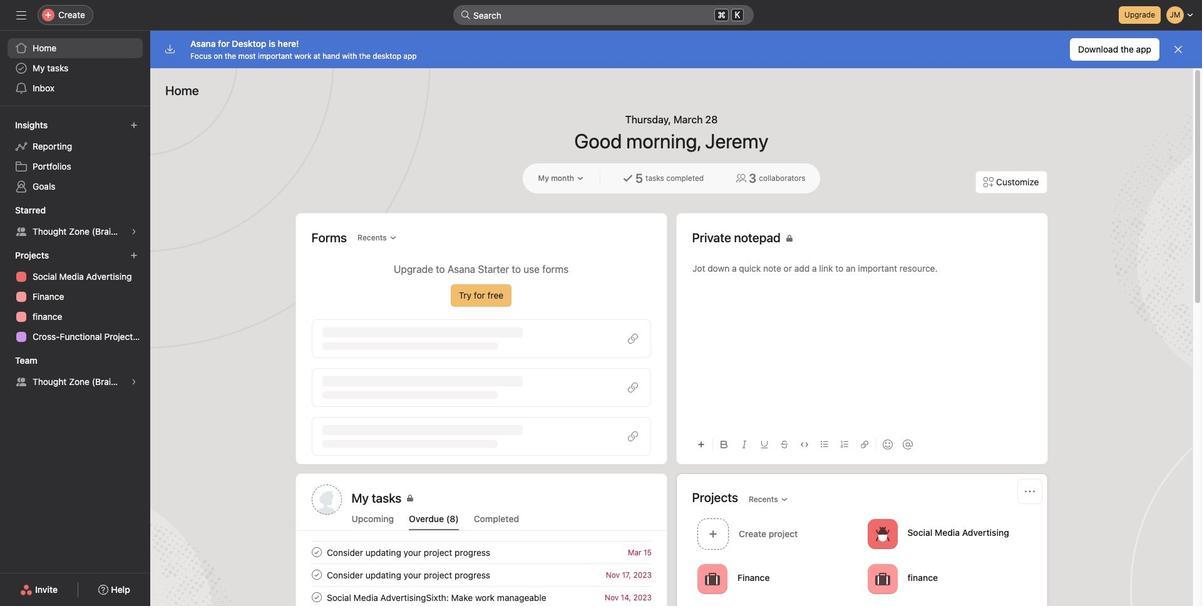 Task type: locate. For each thing, give the bounding box(es) containing it.
0 vertical spatial mark complete checkbox
[[309, 545, 324, 560]]

2 vertical spatial mark complete image
[[309, 590, 324, 605]]

1 vertical spatial mark complete image
[[309, 567, 324, 583]]

1 horizontal spatial briefcase image
[[875, 572, 890, 587]]

link image
[[861, 441, 868, 448]]

new project or portfolio image
[[130, 252, 138, 259]]

list item
[[692, 515, 863, 553], [297, 541, 667, 564], [297, 564, 667, 586], [297, 586, 667, 606]]

bug image
[[875, 526, 890, 542]]

italics image
[[741, 441, 748, 448]]

briefcase image
[[705, 572, 720, 587], [875, 572, 890, 587]]

1 briefcase image from the left
[[705, 572, 720, 587]]

global element
[[0, 31, 150, 106]]

teams element
[[0, 350, 150, 395]]

0 vertical spatial mark complete image
[[309, 545, 324, 560]]

Search tasks, projects, and more text field
[[453, 5, 754, 25]]

toolbar
[[692, 430, 1032, 459]]

numbered list image
[[841, 441, 848, 448]]

Mark complete checkbox
[[309, 590, 324, 605]]

insights element
[[0, 114, 150, 199]]

mark complete image
[[309, 545, 324, 560], [309, 567, 324, 583], [309, 590, 324, 605]]

Mark complete checkbox
[[309, 545, 324, 560], [309, 567, 324, 583]]

None field
[[453, 5, 754, 25]]

3 mark complete image from the top
[[309, 590, 324, 605]]

actions image
[[1025, 487, 1035, 497]]

1 mark complete checkbox from the top
[[309, 545, 324, 560]]

2 mark complete image from the top
[[309, 567, 324, 583]]

1 mark complete image from the top
[[309, 545, 324, 560]]

0 horizontal spatial briefcase image
[[705, 572, 720, 587]]

1 vertical spatial mark complete checkbox
[[309, 567, 324, 583]]

strikethrough image
[[781, 441, 788, 448]]



Task type: vqa. For each thing, say whether or not it's contained in the screenshot.
second Mark complete option from the top
yes



Task type: describe. For each thing, give the bounding box(es) containing it.
underline image
[[761, 441, 768, 448]]

new insights image
[[130, 122, 138, 129]]

dismiss image
[[1174, 44, 1184, 54]]

2 mark complete checkbox from the top
[[309, 567, 324, 583]]

insert an object image
[[697, 441, 705, 448]]

see details, thought zone (brainstorm space) image
[[130, 378, 138, 386]]

add profile photo image
[[312, 485, 342, 515]]

starred element
[[0, 199, 150, 244]]

2 briefcase image from the left
[[875, 572, 890, 587]]

projects element
[[0, 244, 150, 350]]

at mention image
[[903, 440, 913, 450]]

bold image
[[721, 441, 728, 448]]

code image
[[801, 441, 808, 448]]

hide sidebar image
[[16, 10, 26, 20]]

bulleted list image
[[821, 441, 828, 448]]

see details, thought zone (brainstorm space) image
[[130, 228, 138, 236]]

prominent image
[[461, 10, 471, 20]]



